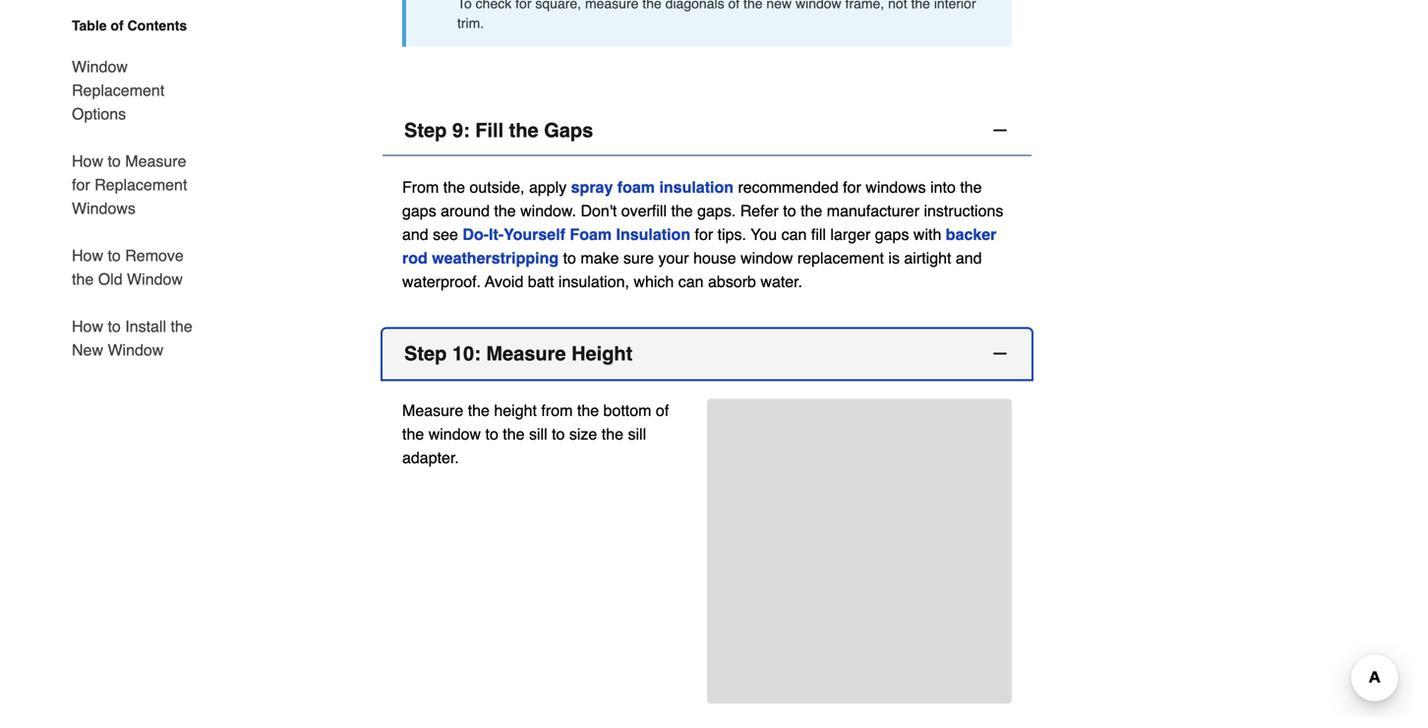 Task type: describe. For each thing, give the bounding box(es) containing it.
make
[[581, 249, 619, 267]]

1 horizontal spatial can
[[782, 225, 807, 243]]

window for install
[[108, 341, 164, 359]]

the down 'insulation'
[[671, 202, 693, 220]]

to inside the recommended for windows into the gaps around the window. don't overfill the gaps. refer to the manufacturer instructions and see
[[783, 202, 796, 220]]

step 9: fill the gaps
[[404, 119, 593, 142]]

the left new
[[744, 0, 763, 11]]

window inside to make sure your house window replacement is airtight and waterproof. avoid batt insulation, which can absorb water.
[[741, 249, 793, 267]]

foam
[[570, 225, 612, 243]]

water.
[[761, 272, 803, 291]]

to make sure your house window replacement is airtight and waterproof. avoid batt insulation, which can absorb water.
[[402, 249, 982, 291]]

to inside how to measure for replacement windows
[[108, 152, 121, 170]]

how to measure for replacement windows
[[72, 152, 187, 217]]

the down height
[[503, 425, 525, 443]]

window.
[[520, 202, 576, 220]]

do-it-yourself foam insulation link
[[463, 225, 691, 243]]

windows
[[72, 199, 136, 217]]

to inside how to remove the old window
[[108, 246, 121, 265]]

2 sill from the left
[[628, 425, 646, 443]]

insulation,
[[559, 272, 630, 291]]

foam
[[618, 178, 655, 196]]

1 vertical spatial gaps
[[875, 225, 909, 243]]

height
[[494, 401, 537, 419]]

absorb
[[708, 272, 756, 291]]

apply
[[529, 178, 567, 196]]

how for how to install the new window
[[72, 317, 103, 335]]

and inside the recommended for windows into the gaps around the window. don't overfill the gaps. refer to the manufacturer instructions and see
[[402, 225, 429, 243]]

tips.
[[718, 225, 747, 243]]

and inside to make sure your house window replacement is airtight and waterproof. avoid batt insulation, which can absorb water.
[[956, 249, 982, 267]]

which
[[634, 272, 674, 291]]

outside,
[[470, 178, 525, 196]]

do-
[[463, 225, 489, 243]]

to down from
[[552, 425, 565, 443]]

the inside button
[[509, 119, 539, 142]]

10:
[[452, 342, 481, 365]]

square,
[[535, 0, 581, 11]]

the inside how to install the new window
[[171, 317, 193, 335]]

gaps.
[[698, 202, 736, 220]]

don't
[[581, 202, 617, 220]]

the up adapter.
[[402, 425, 424, 443]]

for inside the recommended for windows into the gaps around the window. don't overfill the gaps. refer to the manufacturer instructions and see
[[843, 178, 862, 196]]

table
[[72, 18, 107, 33]]

diagonals
[[666, 0, 725, 11]]

window replacement options
[[72, 58, 165, 123]]

insulation
[[616, 225, 691, 243]]

it-
[[489, 225, 504, 243]]

not
[[888, 0, 908, 11]]

manufacturer
[[827, 202, 920, 220]]

airtight
[[904, 249, 952, 267]]

minus image for step 9: fill the gaps
[[991, 120, 1010, 140]]

you
[[751, 225, 777, 243]]

from
[[541, 401, 573, 419]]

fill
[[475, 119, 504, 142]]

the right the not
[[911, 0, 931, 11]]

fill
[[811, 225, 826, 243]]

measure for to
[[125, 152, 186, 170]]

larger
[[831, 225, 871, 243]]

batt
[[528, 272, 554, 291]]

remove
[[125, 246, 184, 265]]

9:
[[452, 119, 470, 142]]

instructions
[[924, 202, 1004, 220]]

to
[[457, 0, 472, 11]]

how for how to remove the old window
[[72, 246, 103, 265]]

window for remove
[[127, 270, 183, 288]]

1 sill from the left
[[529, 425, 548, 443]]

trim.
[[457, 15, 484, 31]]

recommended for windows into the gaps around the window. don't overfill the gaps. refer to the manufacturer instructions and see
[[402, 178, 1004, 243]]

sure
[[624, 249, 654, 267]]

replacement inside how to measure for replacement windows
[[95, 176, 187, 194]]

step 10: measure height button
[[383, 329, 1032, 379]]

replacement
[[798, 249, 884, 267]]

gaps inside the recommended for windows into the gaps around the window. don't overfill the gaps. refer to the manufacturer instructions and see
[[402, 202, 436, 220]]

backer rod weatherstripping link
[[402, 225, 997, 267]]

window inside the "to check for square, measure the diagonals of the new window frame, not the interior trim."
[[796, 0, 842, 11]]

for inside the "to check for square, measure the diagonals of the new window frame, not the interior trim."
[[516, 0, 532, 11]]

install
[[125, 317, 166, 335]]



Task type: vqa. For each thing, say whether or not it's contained in the screenshot.
to within the How to Measure for Replacement Windows
yes



Task type: locate. For each thing, give the bounding box(es) containing it.
to up windows
[[108, 152, 121, 170]]

step inside button
[[404, 119, 447, 142]]

0 horizontal spatial sill
[[529, 425, 548, 443]]

see
[[433, 225, 458, 243]]

1 how from the top
[[72, 152, 103, 170]]

measure the height from the bottom of the window to the sill to size the sill adapter.
[[402, 401, 669, 467]]

1 horizontal spatial gaps
[[875, 225, 909, 243]]

window inside how to install the new window
[[108, 341, 164, 359]]

the down bottom
[[602, 425, 624, 443]]

and up rod
[[402, 225, 429, 243]]

window down the remove
[[127, 270, 183, 288]]

measure inside measure the height from the bottom of the window to the sill to size the sill adapter.
[[402, 401, 464, 419]]

measure up windows
[[125, 152, 186, 170]]

for up windows
[[72, 176, 90, 194]]

2 how from the top
[[72, 246, 103, 265]]

to inside how to install the new window
[[108, 317, 121, 335]]

yourself
[[504, 225, 566, 243]]

2 step from the top
[[404, 342, 447, 365]]

old
[[98, 270, 123, 288]]

to
[[108, 152, 121, 170], [783, 202, 796, 220], [108, 246, 121, 265], [563, 249, 576, 267], [108, 317, 121, 335], [485, 425, 499, 443], [552, 425, 565, 443]]

the up size
[[577, 401, 599, 419]]

table of contents
[[72, 18, 187, 33]]

measure
[[585, 0, 639, 11]]

window inside how to remove the old window
[[127, 270, 183, 288]]

2 vertical spatial of
[[656, 401, 669, 419]]

0 vertical spatial step
[[404, 119, 447, 142]]

0 vertical spatial window
[[796, 0, 842, 11]]

2 vertical spatial measure
[[402, 401, 464, 419]]

0 horizontal spatial gaps
[[402, 202, 436, 220]]

1 vertical spatial measure
[[486, 342, 566, 365]]

a measuring tape on a window. image
[[707, 399, 1012, 602]]

from
[[402, 178, 439, 196]]

measure inside how to measure for replacement windows
[[125, 152, 186, 170]]

1 vertical spatial and
[[956, 249, 982, 267]]

do-it-yourself foam insulation for tips. you can fill larger gaps with
[[463, 225, 946, 243]]

waterproof.
[[402, 272, 481, 291]]

2 horizontal spatial measure
[[486, 342, 566, 365]]

of right diagonals
[[728, 0, 740, 11]]

0 horizontal spatial and
[[402, 225, 429, 243]]

1 vertical spatial can
[[679, 272, 704, 291]]

window inside measure the height from the bottom of the window to the sill to size the sill adapter.
[[429, 425, 481, 443]]

house
[[694, 249, 736, 267]]

measure inside step 10: measure height 'button'
[[486, 342, 566, 365]]

sill
[[529, 425, 548, 443], [628, 425, 646, 443]]

1 horizontal spatial and
[[956, 249, 982, 267]]

bottom
[[604, 401, 652, 419]]

backer
[[946, 225, 997, 243]]

sill down bottom
[[628, 425, 646, 443]]

for
[[516, 0, 532, 11], [72, 176, 90, 194], [843, 178, 862, 196], [695, 225, 713, 243]]

2 vertical spatial how
[[72, 317, 103, 335]]

is
[[889, 249, 900, 267]]

how for how to measure for replacement windows
[[72, 152, 103, 170]]

0 horizontal spatial of
[[111, 18, 124, 33]]

replacement up windows
[[95, 176, 187, 194]]

0 vertical spatial minus image
[[991, 120, 1010, 140]]

can down your
[[679, 272, 704, 291]]

around
[[441, 202, 490, 220]]

how to remove the old window
[[72, 246, 184, 288]]

the right measure
[[643, 0, 662, 11]]

how inside how to remove the old window
[[72, 246, 103, 265]]

the up fill at right
[[801, 202, 823, 220]]

2 minus image from the top
[[991, 344, 1010, 363]]

can
[[782, 225, 807, 243], [679, 272, 704, 291]]

insulation
[[660, 178, 734, 196]]

0 horizontal spatial window
[[429, 425, 481, 443]]

1 vertical spatial window
[[127, 270, 183, 288]]

1 vertical spatial step
[[404, 342, 447, 365]]

refer
[[740, 202, 779, 220]]

step 10: measure height
[[404, 342, 633, 365]]

sill down from
[[529, 425, 548, 443]]

gaps
[[402, 202, 436, 220], [875, 225, 909, 243]]

the left height
[[468, 401, 490, 419]]

window replacement options link
[[72, 43, 204, 138]]

window
[[72, 58, 128, 76], [127, 270, 183, 288], [108, 341, 164, 359]]

the up the around
[[443, 178, 465, 196]]

new
[[767, 0, 792, 11]]

1 minus image from the top
[[991, 120, 1010, 140]]

how to install the new window link
[[72, 303, 204, 362]]

1 step from the top
[[404, 119, 447, 142]]

window down install
[[108, 341, 164, 359]]

1 vertical spatial minus image
[[991, 344, 1010, 363]]

0 vertical spatial of
[[728, 0, 740, 11]]

of right "table" at the top of page
[[111, 18, 124, 33]]

how up old
[[72, 246, 103, 265]]

from the outside, apply spray foam insulation
[[402, 178, 734, 196]]

1 vertical spatial replacement
[[95, 176, 187, 194]]

frame,
[[846, 0, 885, 11]]

how to remove the old window link
[[72, 232, 204, 303]]

to down height
[[485, 425, 499, 443]]

of inside measure the height from the bottom of the window to the sill to size the sill adapter.
[[656, 401, 669, 419]]

how up new
[[72, 317, 103, 335]]

into
[[931, 178, 956, 196]]

the left old
[[72, 270, 94, 288]]

2 vertical spatial window
[[108, 341, 164, 359]]

how to install the new window
[[72, 317, 193, 359]]

window up adapter.
[[429, 425, 481, 443]]

2 vertical spatial window
[[429, 425, 481, 443]]

recommended
[[738, 178, 839, 196]]

step inside 'button'
[[404, 342, 447, 365]]

0 vertical spatial window
[[72, 58, 128, 76]]

for up house
[[695, 225, 713, 243]]

check
[[476, 0, 512, 11]]

the right fill
[[509, 119, 539, 142]]

new
[[72, 341, 103, 359]]

0 vertical spatial how
[[72, 152, 103, 170]]

of inside the "to check for square, measure the diagonals of the new window frame, not the interior trim."
[[728, 0, 740, 11]]

0 vertical spatial gaps
[[402, 202, 436, 220]]

window down the 'you'
[[741, 249, 793, 267]]

backer rod weatherstripping
[[402, 225, 997, 267]]

can inside to make sure your house window replacement is airtight and waterproof. avoid batt insulation, which can absorb water.
[[679, 272, 704, 291]]

the up instructions
[[960, 178, 982, 196]]

measure up height
[[486, 342, 566, 365]]

step left '10:'
[[404, 342, 447, 365]]

with
[[914, 225, 942, 243]]

0 vertical spatial and
[[402, 225, 429, 243]]

0 horizontal spatial measure
[[125, 152, 186, 170]]

your
[[659, 249, 689, 267]]

measure for 10:
[[486, 342, 566, 365]]

0 horizontal spatial can
[[679, 272, 704, 291]]

0 vertical spatial replacement
[[72, 81, 165, 99]]

to check for square, measure the diagonals of the new window frame, not the interior trim.
[[457, 0, 976, 31]]

measure up adapter.
[[402, 401, 464, 419]]

window down "table" at the top of page
[[72, 58, 128, 76]]

height
[[572, 342, 633, 365]]

contents
[[127, 18, 187, 33]]

window inside window replacement options
[[72, 58, 128, 76]]

1 horizontal spatial window
[[741, 249, 793, 267]]

how to measure for replacement windows link
[[72, 138, 204, 232]]

1 vertical spatial window
[[741, 249, 793, 267]]

to left install
[[108, 317, 121, 335]]

replacement
[[72, 81, 165, 99], [95, 176, 187, 194]]

minus image
[[991, 120, 1010, 140], [991, 344, 1010, 363]]

the inside how to remove the old window
[[72, 270, 94, 288]]

adapter.
[[402, 449, 459, 467]]

for up manufacturer
[[843, 178, 862, 196]]

replacement inside 'link'
[[72, 81, 165, 99]]

1 horizontal spatial sill
[[628, 425, 646, 443]]

windows
[[866, 178, 926, 196]]

size
[[569, 425, 597, 443]]

of right bottom
[[656, 401, 669, 419]]

the down outside,
[[494, 202, 516, 220]]

replacement up 'options'
[[72, 81, 165, 99]]

1 vertical spatial how
[[72, 246, 103, 265]]

rod
[[402, 249, 428, 267]]

the right install
[[171, 317, 193, 335]]

1 vertical spatial of
[[111, 18, 124, 33]]

weatherstripping
[[432, 249, 559, 267]]

measure
[[125, 152, 186, 170], [486, 342, 566, 365], [402, 401, 464, 419]]

of
[[728, 0, 740, 11], [111, 18, 124, 33], [656, 401, 669, 419]]

how inside how to install the new window
[[72, 317, 103, 335]]

can left fill at right
[[782, 225, 807, 243]]

avoid
[[485, 272, 524, 291]]

overfill
[[621, 202, 667, 220]]

1 horizontal spatial of
[[656, 401, 669, 419]]

options
[[72, 105, 126, 123]]

3 how from the top
[[72, 317, 103, 335]]

minus image for step 10: measure height
[[991, 344, 1010, 363]]

to inside to make sure your house window replacement is airtight and waterproof. avoid batt insulation, which can absorb water.
[[563, 249, 576, 267]]

step 9: fill the gaps button
[[383, 106, 1032, 156]]

to up old
[[108, 246, 121, 265]]

0 vertical spatial measure
[[125, 152, 186, 170]]

for inside how to measure for replacement windows
[[72, 176, 90, 194]]

2 horizontal spatial of
[[728, 0, 740, 11]]

how down 'options'
[[72, 152, 103, 170]]

and
[[402, 225, 429, 243], [956, 249, 982, 267]]

0 vertical spatial can
[[782, 225, 807, 243]]

step for step 9: fill the gaps
[[404, 119, 447, 142]]

table of contents element
[[56, 16, 204, 362]]

to down the recommended
[[783, 202, 796, 220]]

window right new
[[796, 0, 842, 11]]

1 horizontal spatial measure
[[402, 401, 464, 419]]

interior
[[934, 0, 976, 11]]

how inside how to measure for replacement windows
[[72, 152, 103, 170]]

minus image inside step 10: measure height 'button'
[[991, 344, 1010, 363]]

gaps
[[544, 119, 593, 142]]

gaps up is
[[875, 225, 909, 243]]

to down do-it-yourself foam insulation link
[[563, 249, 576, 267]]

how
[[72, 152, 103, 170], [72, 246, 103, 265], [72, 317, 103, 335]]

gaps down from at the left of the page
[[402, 202, 436, 220]]

step for step 10: measure height
[[404, 342, 447, 365]]

spray foam insulation link
[[571, 178, 734, 196]]

2 horizontal spatial window
[[796, 0, 842, 11]]

window
[[796, 0, 842, 11], [741, 249, 793, 267], [429, 425, 481, 443]]

minus image inside the step 9: fill the gaps button
[[991, 120, 1010, 140]]

step left 9:
[[404, 119, 447, 142]]

spray
[[571, 178, 613, 196]]

and down "backer"
[[956, 249, 982, 267]]

for right check
[[516, 0, 532, 11]]



